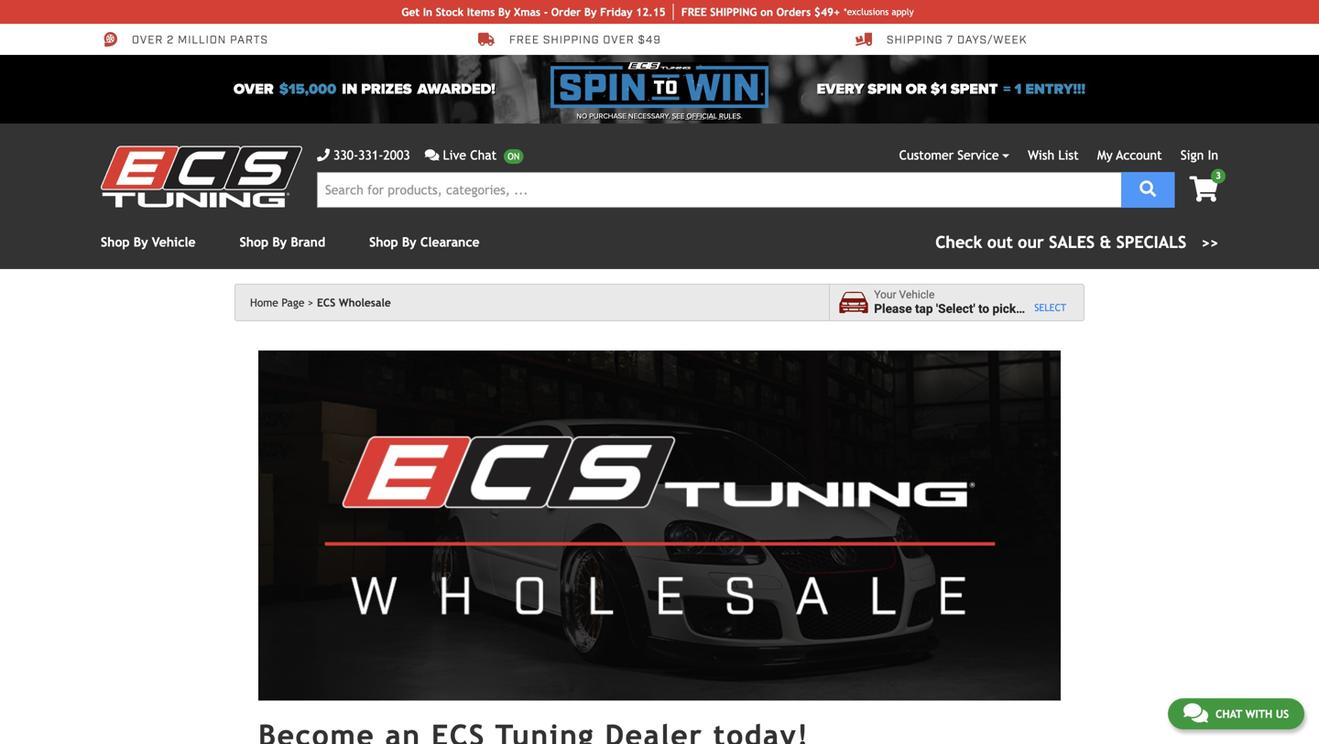 Task type: vqa. For each thing, say whether or not it's contained in the screenshot.
the $69.00
no



Task type: describe. For each thing, give the bounding box(es) containing it.
3
[[1216, 170, 1221, 181]]

sign in link
[[1181, 148, 1219, 163]]

by left xmas
[[498, 5, 511, 18]]

customer
[[899, 148, 954, 163]]

12.15
[[636, 5, 666, 18]]

chat inside live chat link
[[470, 148, 497, 163]]

ping
[[733, 5, 757, 18]]

orders
[[777, 5, 811, 18]]

every
[[817, 81, 864, 98]]

every spin or $1 spent = 1 entry!!!
[[817, 81, 1086, 98]]

by for shop by brand
[[272, 235, 287, 250]]

my
[[1097, 148, 1113, 163]]

official
[[687, 112, 717, 121]]

free shipping over $49
[[509, 33, 661, 47]]

no
[[577, 112, 587, 121]]

shipping 7 days/week
[[887, 33, 1027, 47]]

tap
[[915, 302, 933, 317]]

chat with us link
[[1168, 699, 1305, 730]]

&
[[1100, 233, 1112, 252]]

phone image
[[317, 149, 330, 162]]

my account
[[1097, 148, 1162, 163]]

330-331-2003 link
[[317, 146, 410, 165]]

2
[[167, 33, 174, 47]]

330-331-2003
[[334, 148, 410, 163]]

please
[[874, 302, 912, 317]]

home page link
[[250, 296, 314, 309]]

330-
[[334, 148, 358, 163]]

over for over $15,000 in prizes
[[234, 81, 274, 98]]

live chat link
[[425, 146, 523, 165]]

free ship ping on orders $49+ *exclusions apply
[[681, 5, 914, 18]]

$49+
[[814, 5, 840, 18]]

$15,000
[[279, 81, 336, 98]]

*exclusions apply link
[[844, 5, 914, 19]]

spin
[[868, 81, 902, 98]]

sales & specials
[[1049, 233, 1187, 252]]

over 2 million parts
[[132, 33, 268, 47]]

your
[[874, 289, 897, 302]]

free
[[509, 33, 540, 47]]

free
[[681, 5, 707, 18]]

get in stock items by xmas - order by friday 12.15
[[402, 5, 666, 18]]

home page
[[250, 296, 305, 309]]

comments image for live
[[425, 149, 439, 162]]

items
[[467, 5, 495, 18]]

vehicle
[[1029, 302, 1069, 317]]

select link
[[1035, 302, 1067, 314]]

shipping 7 days/week link
[[856, 31, 1027, 48]]

'select'
[[936, 302, 975, 317]]

shop by vehicle link
[[101, 235, 196, 250]]

wish
[[1028, 148, 1055, 163]]

$49
[[638, 33, 661, 47]]

necessary.
[[628, 112, 670, 121]]

wish list link
[[1028, 148, 1079, 163]]

Search text field
[[317, 172, 1122, 208]]

get
[[402, 5, 420, 18]]

0 vertical spatial vehicle
[[152, 235, 196, 250]]

in for get
[[423, 5, 433, 18]]

see official rules link
[[672, 111, 741, 122]]

service
[[958, 148, 999, 163]]

=
[[1004, 81, 1011, 98]]

by for shop by vehicle
[[134, 235, 148, 250]]

million
[[178, 33, 227, 47]]

search image
[[1140, 181, 1157, 197]]

spent
[[951, 81, 998, 98]]

ship
[[710, 5, 733, 18]]

xmas
[[514, 5, 541, 18]]

shop by brand
[[240, 235, 325, 250]]

brand
[[291, 235, 325, 250]]



Task type: locate. For each thing, give the bounding box(es) containing it.
sign
[[1181, 148, 1204, 163]]

0 horizontal spatial over
[[132, 33, 163, 47]]

331-
[[358, 148, 383, 163]]

0 horizontal spatial in
[[423, 5, 433, 18]]

free shipping over $49 link
[[478, 31, 661, 48]]

shop by brand link
[[240, 235, 325, 250]]

days/week
[[957, 33, 1027, 47]]

shop by clearance link
[[369, 235, 480, 250]]

comments image left the live
[[425, 149, 439, 162]]

0 horizontal spatial vehicle
[[152, 235, 196, 250]]

ecs wholesale
[[317, 296, 391, 309]]

over $15,000 in prizes
[[234, 81, 412, 98]]

stock
[[436, 5, 464, 18]]

2 horizontal spatial shop
[[369, 235, 398, 250]]

or
[[906, 81, 927, 98]]

in
[[342, 81, 358, 98]]

vehicle down ecs tuning image
[[152, 235, 196, 250]]

customer service
[[899, 148, 999, 163]]

friday
[[600, 5, 633, 18]]

over 2 million parts link
[[101, 31, 268, 48]]

vehicle up tap
[[899, 289, 935, 302]]

sales & specials link
[[936, 230, 1219, 255]]

ecs tuning image
[[101, 146, 302, 208]]

sales
[[1049, 233, 1095, 252]]

over for over 2 million parts
[[132, 33, 163, 47]]

no purchase necessary. see official rules .
[[577, 112, 743, 121]]

1 vertical spatial over
[[234, 81, 274, 98]]

comments image
[[425, 149, 439, 162], [1184, 703, 1208, 725]]

parts
[[230, 33, 268, 47]]

specials
[[1117, 233, 1187, 252]]

shipping
[[543, 33, 600, 47]]

see
[[672, 112, 685, 121]]

purchase
[[589, 112, 627, 121]]

in right sign
[[1208, 148, 1219, 163]]

0 horizontal spatial comments image
[[425, 149, 439, 162]]

select
[[1035, 302, 1067, 314]]

1 vertical spatial comments image
[[1184, 703, 1208, 725]]

0 vertical spatial comments image
[[425, 149, 439, 162]]

live
[[443, 148, 466, 163]]

over down the parts
[[234, 81, 274, 98]]

1 vertical spatial vehicle
[[899, 289, 935, 302]]

$1
[[931, 81, 947, 98]]

0 vertical spatial chat
[[470, 148, 497, 163]]

by right order
[[584, 5, 597, 18]]

list
[[1059, 148, 1079, 163]]

clearance
[[420, 235, 480, 250]]

ecs tuning 'spin to win' contest logo image
[[551, 62, 769, 108]]

over inside 'link'
[[132, 33, 163, 47]]

shop for shop by brand
[[240, 235, 269, 250]]

1 horizontal spatial shop
[[240, 235, 269, 250]]

2003
[[383, 148, 410, 163]]

live chat
[[443, 148, 497, 163]]

in
[[423, 5, 433, 18], [1208, 148, 1219, 163]]

7
[[947, 33, 954, 47]]

order
[[551, 5, 581, 18]]

comments image inside live chat link
[[425, 149, 439, 162]]

over
[[603, 33, 635, 47]]

shipping
[[887, 33, 943, 47]]

by left the "clearance"
[[402, 235, 417, 250]]

pick
[[993, 302, 1016, 317]]

3 shop from the left
[[369, 235, 398, 250]]

chat
[[470, 148, 497, 163], [1216, 708, 1242, 721]]

1 vertical spatial chat
[[1216, 708, 1242, 721]]

vehicle
[[152, 235, 196, 250], [899, 289, 935, 302]]

.
[[741, 112, 743, 121]]

shop by vehicle
[[101, 235, 196, 250]]

by for shop by clearance
[[402, 235, 417, 250]]

apply
[[892, 6, 914, 17]]

home
[[250, 296, 278, 309]]

page
[[282, 296, 305, 309]]

0 horizontal spatial shop
[[101, 235, 130, 250]]

vehicle inside "your vehicle please tap 'select' to pick a vehicle"
[[899, 289, 935, 302]]

1 shop from the left
[[101, 235, 130, 250]]

1
[[1015, 81, 1022, 98]]

1 horizontal spatial comments image
[[1184, 703, 1208, 725]]

1 horizontal spatial in
[[1208, 148, 1219, 163]]

comments image for chat
[[1184, 703, 1208, 725]]

0 vertical spatial in
[[423, 5, 433, 18]]

1 horizontal spatial over
[[234, 81, 274, 98]]

wish list
[[1028, 148, 1079, 163]]

a
[[1019, 302, 1026, 317]]

by down ecs tuning image
[[134, 235, 148, 250]]

by left brand
[[272, 235, 287, 250]]

shop for shop by vehicle
[[101, 235, 130, 250]]

shop
[[101, 235, 130, 250], [240, 235, 269, 250], [369, 235, 398, 250]]

chat right the live
[[470, 148, 497, 163]]

over left 2
[[132, 33, 163, 47]]

wholesale
[[339, 296, 391, 309]]

chat inside chat with us link
[[1216, 708, 1242, 721]]

to
[[979, 302, 990, 317]]

entry!!!
[[1026, 81, 1086, 98]]

in right the get
[[423, 5, 433, 18]]

chat left with
[[1216, 708, 1242, 721]]

*exclusions
[[844, 6, 889, 17]]

2 shop from the left
[[240, 235, 269, 250]]

0 vertical spatial over
[[132, 33, 163, 47]]

my account link
[[1097, 148, 1162, 163]]

0 horizontal spatial chat
[[470, 148, 497, 163]]

comments image inside chat with us link
[[1184, 703, 1208, 725]]

shop for shop by clearance
[[369, 235, 398, 250]]

account
[[1116, 148, 1162, 163]]

by
[[498, 5, 511, 18], [584, 5, 597, 18], [134, 235, 148, 250], [272, 235, 287, 250], [402, 235, 417, 250]]

1 horizontal spatial chat
[[1216, 708, 1242, 721]]

comments image left chat with us
[[1184, 703, 1208, 725]]

1 horizontal spatial vehicle
[[899, 289, 935, 302]]

1 vertical spatial in
[[1208, 148, 1219, 163]]

shopping cart image
[[1190, 176, 1219, 202]]

chat with us
[[1216, 708, 1289, 721]]

rules
[[719, 112, 741, 121]]

ecs
[[317, 296, 336, 309]]

sign in
[[1181, 148, 1219, 163]]

shop by clearance
[[369, 235, 480, 250]]

in for sign
[[1208, 148, 1219, 163]]

on
[[761, 5, 773, 18]]

over
[[132, 33, 163, 47], [234, 81, 274, 98]]

prizes
[[361, 81, 412, 98]]



